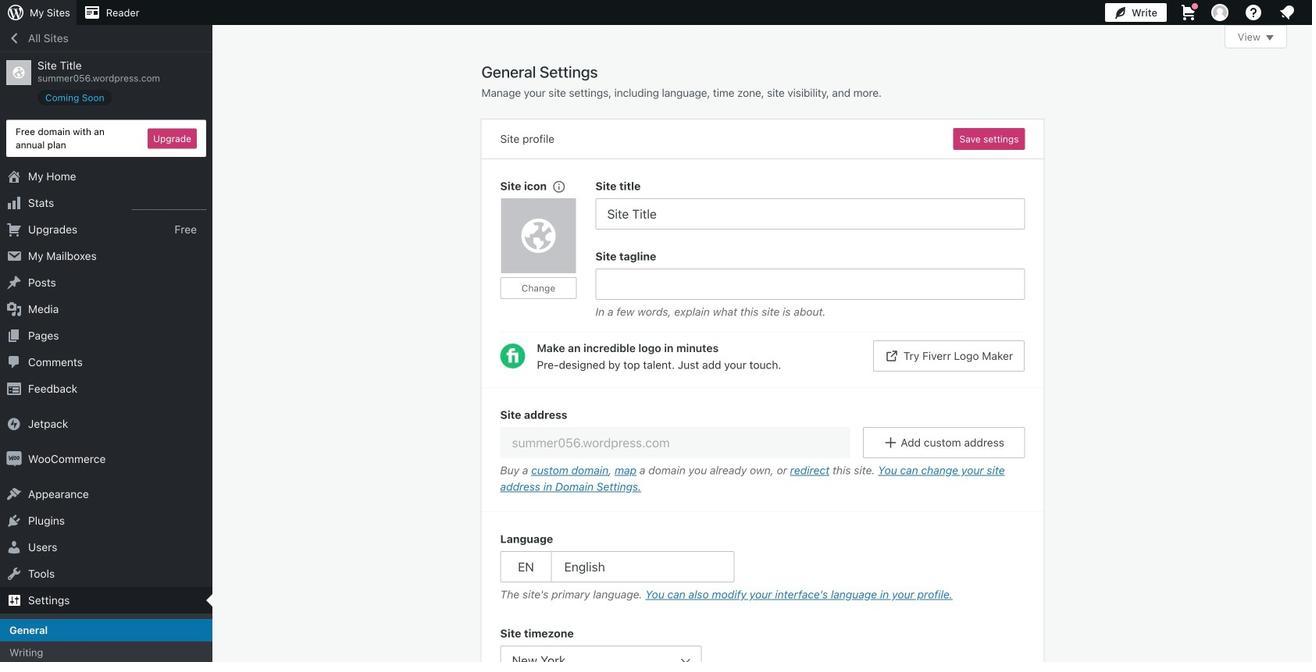 Task type: locate. For each thing, give the bounding box(es) containing it.
None text field
[[596, 198, 1025, 230], [596, 269, 1025, 300], [500, 427, 851, 459], [596, 198, 1025, 230], [596, 269, 1025, 300], [500, 427, 851, 459]]

1 list item from the top
[[1305, 80, 1312, 153]]

main content
[[482, 25, 1287, 662]]

group
[[500, 178, 596, 324], [596, 178, 1025, 230], [596, 248, 1025, 324], [482, 387, 1044, 512], [500, 531, 1025, 607], [500, 626, 1025, 662]]

my profile image
[[1212, 4, 1229, 21]]

3 list item from the top
[[1305, 226, 1312, 284]]

0 vertical spatial img image
[[6, 416, 22, 432]]

manage your notifications image
[[1278, 3, 1297, 22]]

1 vertical spatial img image
[[6, 452, 22, 467]]

img image
[[6, 416, 22, 432], [6, 452, 22, 467]]

2 img image from the top
[[6, 452, 22, 467]]

list item
[[1305, 80, 1312, 153], [1305, 153, 1312, 226], [1305, 226, 1312, 284]]

my shopping cart image
[[1180, 3, 1198, 22]]



Task type: describe. For each thing, give the bounding box(es) containing it.
1 img image from the top
[[6, 416, 22, 432]]

closed image
[[1266, 35, 1274, 41]]

highest hourly views 0 image
[[132, 200, 206, 210]]

help image
[[1244, 3, 1263, 22]]

2 list item from the top
[[1305, 153, 1312, 226]]

more information image
[[552, 179, 566, 193]]

fiverr small logo image
[[500, 344, 525, 369]]



Task type: vqa. For each thing, say whether or not it's contained in the screenshot.
Help icon
yes



